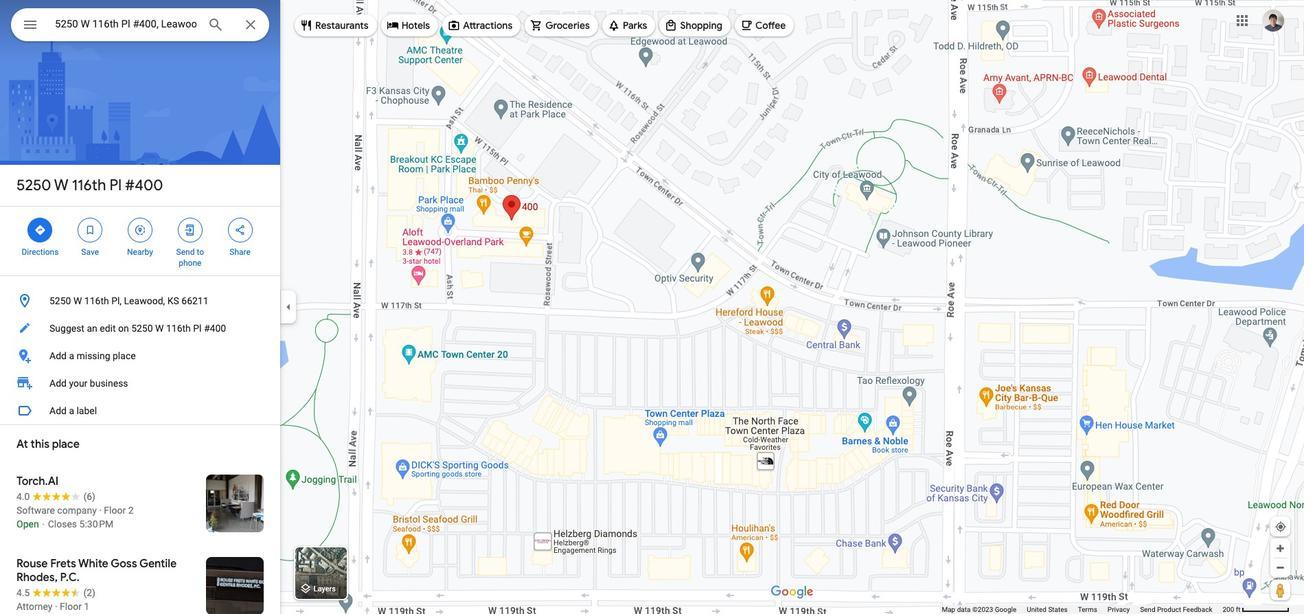 Task type: describe. For each thing, give the bounding box(es) containing it.
groceries
[[546, 19, 590, 32]]

actions for 5250 w 116th pl #400 region
[[0, 207, 280, 276]]

gentile
[[139, 557, 177, 571]]

 button
[[11, 8, 49, 44]]

feedback
[[1184, 606, 1213, 614]]

w for 5250 w 116th pl, leawood, ks 66211
[[73, 295, 82, 306]]

suggest an edit on 5250 w 116th pl #400 button
[[0, 315, 280, 342]]

hotels
[[402, 19, 430, 32]]

google account: nolan park  
(nolan.park@adept.ai) image
[[1263, 9, 1285, 31]]

closes
[[48, 519, 77, 530]]

hotels button
[[381, 9, 439, 42]]

add for add a missing place
[[49, 350, 67, 361]]

none field inside 5250 w 116th pl #400, leawood, ks 66211 'field'
[[55, 16, 197, 32]]

restaurants button
[[295, 9, 377, 42]]

ft
[[1237, 606, 1241, 614]]

w for 5250 w 116th pl #400
[[54, 176, 68, 195]]

on
[[118, 323, 129, 334]]

save
[[81, 247, 99, 257]]

116th for pl,
[[84, 295, 109, 306]]

p.c.
[[60, 571, 80, 585]]

share
[[230, 247, 251, 257]]

google maps element
[[0, 0, 1305, 614]]

add your business link
[[0, 370, 280, 397]]

directions
[[22, 247, 59, 257]]

add a label button
[[0, 397, 280, 425]]

this
[[31, 438, 50, 451]]

⋅
[[41, 519, 46, 530]]

collapse side panel image
[[281, 300, 296, 315]]

5250 for 5250 w 116th pl, leawood, ks 66211
[[49, 295, 71, 306]]

layers
[[314, 585, 336, 594]]


[[22, 15, 38, 34]]

torch.ai
[[16, 475, 58, 489]]

5250 w 116th pl, leawood, ks 66211
[[49, 295, 209, 306]]

groceries button
[[525, 9, 598, 42]]

rhodes,
[[16, 571, 58, 585]]

add a missing place button
[[0, 342, 280, 370]]

0 horizontal spatial ·
[[55, 601, 57, 612]]

(6)
[[83, 491, 95, 502]]

terms button
[[1079, 605, 1098, 614]]

#400 inside button
[[204, 323, 226, 334]]

add a missing place
[[49, 350, 136, 361]]

5:30 pm
[[79, 519, 114, 530]]

0 horizontal spatial floor
[[60, 601, 82, 612]]

4.0 stars 6 reviews image
[[16, 490, 95, 504]]

send product feedback
[[1141, 606, 1213, 614]]

at
[[16, 438, 28, 451]]

shopping
[[681, 19, 723, 32]]

map
[[942, 606, 956, 614]]

200
[[1223, 606, 1235, 614]]

missing
[[77, 350, 110, 361]]

show your location image
[[1275, 521, 1288, 533]]

5250 w 116th pl #400 main content
[[0, 0, 280, 614]]

parks button
[[603, 9, 656, 42]]

your
[[69, 378, 88, 389]]

send to phone
[[176, 247, 204, 268]]

5250 W 116th Pl #400, Leawood, KS 66211 field
[[11, 8, 269, 41]]

a for missing
[[69, 350, 74, 361]]

frets
[[50, 557, 76, 571]]

floor inside software company · floor 2 open ⋅ closes 5:30 pm
[[104, 505, 126, 516]]

goss
[[111, 557, 137, 571]]

5250 w 116th pl, leawood, ks 66211 button
[[0, 287, 280, 315]]

united states button
[[1028, 605, 1068, 614]]

116th for pl
[[72, 176, 106, 195]]

suggest
[[49, 323, 84, 334]]

pl,
[[111, 295, 122, 306]]


[[234, 223, 246, 238]]

privacy
[[1108, 606, 1131, 614]]

2
[[128, 505, 134, 516]]

5250 inside suggest an edit on 5250 w 116th pl #400 button
[[131, 323, 153, 334]]

200 ft button
[[1223, 606, 1291, 614]]

suggest an edit on 5250 w 116th pl #400
[[49, 323, 226, 334]]

5250 w 116th pl #400
[[16, 176, 163, 195]]

map data ©2023 google
[[942, 606, 1017, 614]]

show street view coverage image
[[1271, 580, 1291, 601]]

attorney
[[16, 601, 53, 612]]



Task type: locate. For each thing, give the bounding box(es) containing it.
4.5 stars 2 reviews image
[[16, 586, 95, 600]]

1 vertical spatial send
[[1141, 606, 1156, 614]]

place down on
[[113, 350, 136, 361]]

place right this
[[52, 438, 80, 451]]

(2)
[[83, 588, 95, 599]]

floor
[[104, 505, 126, 516], [60, 601, 82, 612]]

4.0
[[16, 491, 30, 502]]

leawood,
[[124, 295, 165, 306]]

#400 down 66211
[[204, 323, 226, 334]]


[[134, 223, 146, 238]]

edit
[[100, 323, 116, 334]]

0 vertical spatial add
[[49, 350, 67, 361]]

©2023
[[973, 606, 994, 614]]

1 horizontal spatial w
[[73, 295, 82, 306]]


[[34, 223, 46, 238]]

1 vertical spatial add
[[49, 378, 67, 389]]

parks
[[623, 19, 648, 32]]


[[84, 223, 96, 238]]

united
[[1028, 606, 1047, 614]]

5250 up 
[[16, 176, 51, 195]]

5250 inside 5250 w 116th pl, leawood, ks 66211 button
[[49, 295, 71, 306]]

·
[[99, 505, 102, 516], [55, 601, 57, 612]]

send inside send to phone
[[176, 247, 195, 257]]

2 vertical spatial add
[[49, 405, 67, 416]]

phone
[[179, 258, 202, 268]]

business
[[90, 378, 128, 389]]

a left label
[[69, 405, 74, 416]]

0 horizontal spatial send
[[176, 247, 195, 257]]

116th
[[72, 176, 106, 195], [84, 295, 109, 306], [166, 323, 191, 334]]

privacy button
[[1108, 605, 1131, 614]]

shopping button
[[660, 9, 731, 42]]

coffee
[[756, 19, 786, 32]]

0 vertical spatial 5250
[[16, 176, 51, 195]]

#400 up 
[[125, 176, 163, 195]]

at this place
[[16, 438, 80, 451]]

nearby
[[127, 247, 153, 257]]

0 horizontal spatial #400
[[125, 176, 163, 195]]

add down suggest
[[49, 350, 67, 361]]

united states
[[1028, 606, 1068, 614]]

company
[[57, 505, 97, 516]]

1 horizontal spatial #400
[[204, 323, 226, 334]]

4.5
[[16, 588, 30, 599]]

a
[[69, 350, 74, 361], [69, 405, 74, 416]]

terms
[[1079, 606, 1098, 614]]

1 horizontal spatial send
[[1141, 606, 1156, 614]]

 search field
[[11, 8, 269, 44]]

#400
[[125, 176, 163, 195], [204, 323, 226, 334]]

add
[[49, 350, 67, 361], [49, 378, 67, 389], [49, 405, 67, 416]]

· up 5:30 pm
[[99, 505, 102, 516]]

200 ft
[[1223, 606, 1241, 614]]

send inside button
[[1141, 606, 1156, 614]]

0 vertical spatial a
[[69, 350, 74, 361]]

1 vertical spatial #400
[[204, 323, 226, 334]]

attractions
[[463, 19, 513, 32]]

2 vertical spatial w
[[155, 323, 164, 334]]

1 add from the top
[[49, 350, 67, 361]]

w
[[54, 176, 68, 195], [73, 295, 82, 306], [155, 323, 164, 334]]

send for send product feedback
[[1141, 606, 1156, 614]]

5250 right on
[[131, 323, 153, 334]]

5250
[[16, 176, 51, 195], [49, 295, 71, 306], [131, 323, 153, 334]]

2 vertical spatial 5250
[[131, 323, 153, 334]]

rouse
[[16, 557, 48, 571]]

send up phone
[[176, 247, 195, 257]]

116th up 
[[72, 176, 106, 195]]

116th left pl,
[[84, 295, 109, 306]]

5250 up suggest
[[49, 295, 71, 306]]

1 vertical spatial 5250
[[49, 295, 71, 306]]

3 add from the top
[[49, 405, 67, 416]]

1 horizontal spatial ·
[[99, 505, 102, 516]]

1
[[84, 601, 89, 612]]

0 vertical spatial send
[[176, 247, 195, 257]]

place inside add a missing place button
[[113, 350, 136, 361]]

add your business
[[49, 378, 128, 389]]

floor left "1"
[[60, 601, 82, 612]]

0 vertical spatial place
[[113, 350, 136, 361]]

pl inside suggest an edit on 5250 w 116th pl #400 button
[[193, 323, 202, 334]]

1 vertical spatial floor
[[60, 601, 82, 612]]

floor left the 2
[[104, 505, 126, 516]]

0 horizontal spatial pl
[[110, 176, 122, 195]]

1 vertical spatial a
[[69, 405, 74, 416]]

data
[[958, 606, 971, 614]]

place
[[113, 350, 136, 361], [52, 438, 80, 451]]

zoom out image
[[1276, 563, 1286, 573]]

add for add your business
[[49, 378, 67, 389]]

add left your
[[49, 378, 67, 389]]

w inside suggest an edit on 5250 w 116th pl #400 button
[[155, 323, 164, 334]]

zoom in image
[[1276, 544, 1286, 554]]

a inside button
[[69, 350, 74, 361]]

restaurants
[[315, 19, 369, 32]]

open
[[16, 519, 39, 530]]

a inside button
[[69, 405, 74, 416]]

None field
[[55, 16, 197, 32]]

add left label
[[49, 405, 67, 416]]

1 vertical spatial pl
[[193, 323, 202, 334]]

label
[[77, 405, 97, 416]]

to
[[197, 247, 204, 257]]

pl down 66211
[[193, 323, 202, 334]]

add inside button
[[49, 350, 67, 361]]

white
[[78, 557, 108, 571]]

send left product
[[1141, 606, 1156, 614]]

2 horizontal spatial w
[[155, 323, 164, 334]]

attractions button
[[443, 9, 521, 42]]

add inside "link"
[[49, 378, 67, 389]]

send for send to phone
[[176, 247, 195, 257]]

0 vertical spatial ·
[[99, 505, 102, 516]]

1 horizontal spatial pl
[[193, 323, 202, 334]]

0 vertical spatial w
[[54, 176, 68, 195]]

1 vertical spatial 116th
[[84, 295, 109, 306]]

coffee button
[[735, 9, 795, 42]]

rouse frets white goss gentile rhodes, p.c.
[[16, 557, 177, 585]]

· inside software company · floor 2 open ⋅ closes 5:30 pm
[[99, 505, 102, 516]]

1 a from the top
[[69, 350, 74, 361]]

an
[[87, 323, 97, 334]]

footer
[[942, 605, 1223, 614]]

0 horizontal spatial place
[[52, 438, 80, 451]]

send
[[176, 247, 195, 257], [1141, 606, 1156, 614]]

states
[[1049, 606, 1068, 614]]

· down 4.5 stars 2 reviews image
[[55, 601, 57, 612]]

add a label
[[49, 405, 97, 416]]

2 vertical spatial 116th
[[166, 323, 191, 334]]

footer containing map data ©2023 google
[[942, 605, 1223, 614]]

5250 for 5250 w 116th pl #400
[[16, 176, 51, 195]]

google
[[996, 606, 1017, 614]]

116th down ks
[[166, 323, 191, 334]]

add for add a label
[[49, 405, 67, 416]]

1 vertical spatial ·
[[55, 601, 57, 612]]

0 vertical spatial #400
[[125, 176, 163, 195]]

1 horizontal spatial floor
[[104, 505, 126, 516]]

pl
[[110, 176, 122, 195], [193, 323, 202, 334]]

pl up actions for 5250 w 116th pl #400 region
[[110, 176, 122, 195]]

w inside 5250 w 116th pl, leawood, ks 66211 button
[[73, 295, 82, 306]]

attorney · floor 1
[[16, 601, 89, 612]]

ks
[[167, 295, 179, 306]]

1 vertical spatial w
[[73, 295, 82, 306]]

send product feedback button
[[1141, 605, 1213, 614]]

a left missing
[[69, 350, 74, 361]]

0 vertical spatial 116th
[[72, 176, 106, 195]]


[[184, 223, 196, 238]]

footer inside "google maps" element
[[942, 605, 1223, 614]]

2 a from the top
[[69, 405, 74, 416]]

product
[[1158, 606, 1182, 614]]

add inside button
[[49, 405, 67, 416]]

0 vertical spatial pl
[[110, 176, 122, 195]]

software
[[16, 505, 55, 516]]

1 vertical spatial place
[[52, 438, 80, 451]]

66211
[[182, 295, 209, 306]]

1 horizontal spatial place
[[113, 350, 136, 361]]

0 vertical spatial floor
[[104, 505, 126, 516]]

software company · floor 2 open ⋅ closes 5:30 pm
[[16, 505, 134, 530]]

2 add from the top
[[49, 378, 67, 389]]

a for label
[[69, 405, 74, 416]]

0 horizontal spatial w
[[54, 176, 68, 195]]



Task type: vqa. For each thing, say whether or not it's contained in the screenshot.
second stop from the bottom of the main content containing Best departing flights
no



